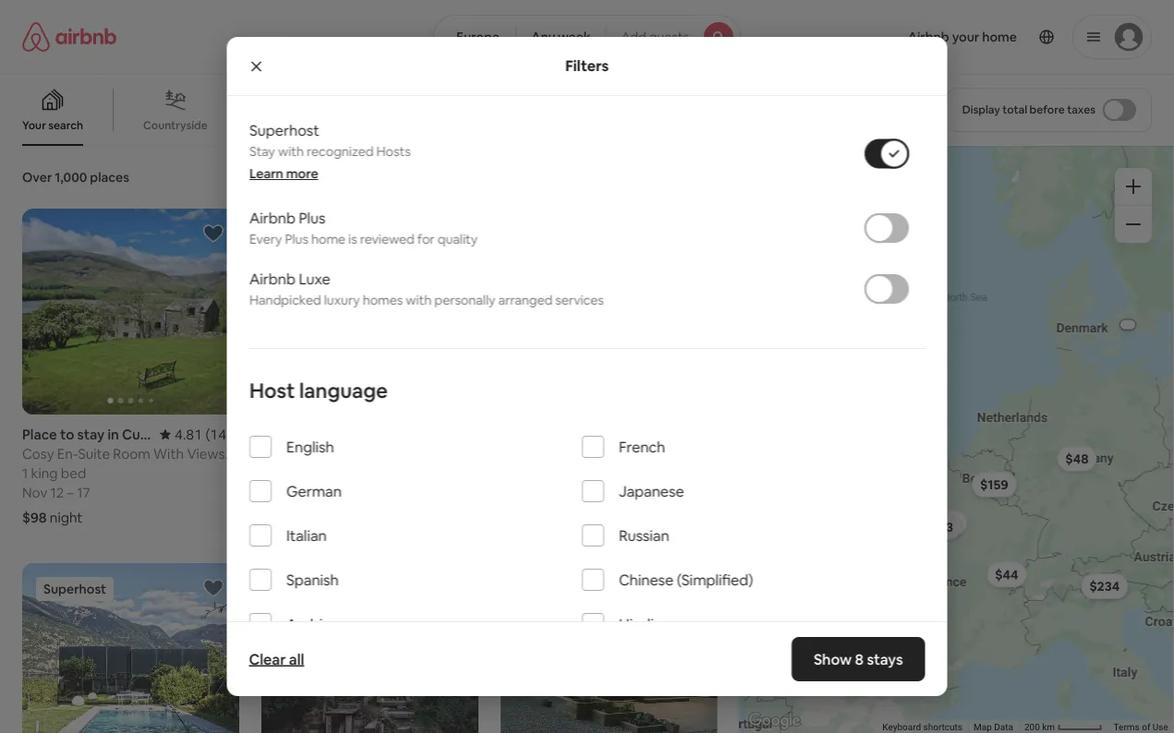 Task type: vqa. For each thing, say whether or not it's contained in the screenshot.
'Km'
yes



Task type: locate. For each thing, give the bounding box(es) containing it.
group containing iconic cities
[[0, 74, 836, 146]]

group
[[0, 74, 836, 146], [22, 209, 239, 415], [261, 209, 479, 415], [501, 209, 718, 415], [22, 564, 239, 734], [261, 564, 479, 734], [501, 564, 718, 734]]

night
[[50, 509, 83, 527]]

airbnb inside the airbnb plus every plus home is reviewed for quality
[[249, 208, 295, 227]]

0 horizontal spatial beds
[[273, 465, 304, 483]]

handpicked
[[249, 292, 321, 309]]

your
[[22, 118, 46, 133]]

total
[[1003, 103, 1028, 117]]

$44
[[996, 567, 1019, 583]]

$313 button
[[923, 511, 968, 536]]

$234 button
[[1082, 574, 1129, 600]]

reviewed
[[360, 231, 414, 248]]

nov inside castle in fife, uk kinnettles mansion 9 beds nov 26 – dec 1 $808
[[261, 484, 287, 502]]

add to wishlist: tiny home in bolzano, italy image
[[202, 578, 224, 600]]

iconic cities
[[319, 118, 380, 132]]

0 vertical spatial with
[[278, 143, 304, 160]]

plus
[[298, 208, 325, 227], [285, 231, 308, 248]]

keyboard shortcuts button
[[883, 721, 963, 734]]

4.91
[[653, 426, 681, 444]]

2 nov from the left
[[261, 484, 287, 502]]

castle in fife, uk kinnettles mansion 9 beds nov 26 – dec 1 $808
[[261, 426, 382, 527]]

1 left king on the bottom
[[22, 465, 28, 483]]

castle
[[261, 426, 303, 444]]

with down superhost at the left of the page
[[278, 143, 304, 160]]

beds right single
[[552, 465, 583, 483]]

$211 button
[[764, 330, 807, 356]]

12
[[50, 484, 64, 502]]

king
[[31, 465, 58, 483]]

–
[[67, 484, 74, 502], [309, 484, 316, 502]]

keyboard
[[883, 722, 922, 733]]

1,000
[[55, 169, 87, 186]]

0 horizontal spatial 1
[[22, 465, 28, 483]]

1 horizontal spatial 1
[[347, 484, 353, 502]]

(143)
[[206, 426, 239, 444]]

keyboard shortcuts
[[883, 722, 963, 733]]

in
[[306, 426, 318, 444]]

map data button
[[974, 721, 1014, 734]]

with inside airbnb luxe handpicked luxury homes with personally arranged services
[[406, 292, 431, 309]]

beds
[[273, 465, 304, 483], [552, 465, 583, 483]]

castles
[[244, 118, 282, 133]]

1 horizontal spatial with
[[406, 292, 431, 309]]

filters
[[565, 56, 609, 75]]

map data
[[974, 722, 1014, 733]]

over
[[22, 169, 52, 186]]

$48 button
[[1058, 446, 1098, 472]]

4 single beds
[[501, 465, 583, 483]]

1 – from the left
[[67, 484, 74, 502]]

learn more link
[[249, 165, 318, 182]]

cities
[[352, 118, 380, 132]]

1 horizontal spatial nov
[[261, 484, 287, 502]]

nov down 9
[[261, 484, 287, 502]]

show 8 stays
[[814, 650, 903, 669]]

0 vertical spatial plus
[[298, 208, 325, 227]]

airbnb for airbnb luxe
[[249, 269, 295, 288]]

with inside superhost stay with recognized hosts learn more
[[278, 143, 304, 160]]

0 vertical spatial 1
[[22, 465, 28, 483]]

arabic
[[286, 615, 330, 634]]

countryside
[[143, 118, 208, 133]]

stays
[[867, 650, 903, 669]]

1 vertical spatial airbnb
[[249, 269, 295, 288]]

– right 26 at the left bottom
[[309, 484, 316, 502]]

host language
[[249, 378, 388, 404]]

plus up home
[[298, 208, 325, 227]]

1 horizontal spatial beds
[[552, 465, 583, 483]]

spanish
[[286, 571, 338, 590]]

1 vertical spatial with
[[406, 292, 431, 309]]

200 km
[[1025, 722, 1058, 733]]

add to wishlist: bungalow in canterbury, uk image
[[681, 578, 703, 600]]

None search field
[[434, 15, 741, 59]]

show
[[814, 650, 852, 669]]

german
[[286, 482, 341, 501]]

1 horizontal spatial –
[[309, 484, 316, 502]]

add to wishlist: place to stay in cumbria, uk image
[[202, 223, 224, 245]]

$44 button
[[987, 562, 1027, 588]]

$48
[[1066, 451, 1090, 467]]

airbnb up handpicked
[[249, 269, 295, 288]]

fife,
[[321, 426, 348, 444]]

1 right dec
[[347, 484, 353, 502]]

– left 17
[[67, 484, 74, 502]]

200 km button
[[1020, 721, 1109, 734]]

$808
[[261, 509, 295, 527]]

filters dialog
[[227, 34, 948, 734]]

(simplified)
[[677, 571, 753, 590]]

services
[[555, 292, 604, 309]]

with right homes
[[406, 292, 431, 309]]

clear all button
[[240, 641, 314, 678]]

add guests
[[622, 29, 689, 45]]

1 vertical spatial 1
[[347, 484, 353, 502]]

4.81 (143)
[[175, 426, 239, 444]]

2 – from the left
[[309, 484, 316, 502]]

1 nov from the left
[[22, 484, 47, 502]]

0 vertical spatial airbnb
[[249, 208, 295, 227]]

hosts
[[376, 143, 410, 160]]

airbnb
[[249, 208, 295, 227], [249, 269, 295, 288]]

0 horizontal spatial nov
[[22, 484, 47, 502]]

0 horizontal spatial with
[[278, 143, 304, 160]]

map
[[974, 722, 993, 733]]

places
[[90, 169, 129, 186]]

$98
[[22, 509, 47, 527]]

taxes
[[1068, 103, 1096, 117]]

nov down king on the bottom
[[22, 484, 47, 502]]

arranged
[[498, 292, 552, 309]]

1
[[22, 465, 28, 483], [347, 484, 353, 502]]

beds down kinnettles
[[273, 465, 304, 483]]

chinese
[[619, 571, 673, 590]]

airbnb up every on the top
[[249, 208, 295, 227]]

1 airbnb from the top
[[249, 208, 295, 227]]

1 vertical spatial plus
[[285, 231, 308, 248]]

nov
[[22, 484, 47, 502], [261, 484, 287, 502]]

data
[[995, 722, 1014, 733]]

0 horizontal spatial –
[[67, 484, 74, 502]]

airbnb inside airbnb luxe handpicked luxury homes with personally arranged services
[[249, 269, 295, 288]]

2 airbnb from the top
[[249, 269, 295, 288]]

bed
[[61, 465, 86, 483]]

stay
[[249, 143, 275, 160]]

luxury
[[324, 292, 360, 309]]

1 beds from the left
[[273, 465, 304, 483]]

personally
[[434, 292, 495, 309]]

plus right every on the top
[[285, 231, 308, 248]]

europe button
[[434, 15, 517, 59]]

superhost stay with recognized hosts learn more
[[249, 121, 410, 182]]

1 king bed nov 12 – 17 $98 night
[[22, 465, 90, 527]]



Task type: describe. For each thing, give the bounding box(es) containing it.
dec
[[319, 484, 344, 502]]

2 beds from the left
[[552, 465, 583, 483]]

beds inside castle in fife, uk kinnettles mansion 9 beds nov 26 – dec 1 $808
[[273, 465, 304, 483]]

is
[[348, 231, 357, 248]]

russian
[[619, 526, 669, 545]]

any week button
[[516, 15, 607, 59]]

clear
[[249, 650, 286, 669]]

google image
[[745, 710, 806, 734]]

– inside the '1 king bed nov 12 – 17 $98 night'
[[67, 484, 74, 502]]

4.81 out of 5 average rating,  143 reviews image
[[160, 426, 239, 444]]

$159 button
[[973, 472, 1018, 498]]

– inside castle in fife, uk kinnettles mansion 9 beds nov 26 – dec 1 $808
[[309, 484, 316, 502]]

(155)
[[684, 426, 718, 444]]

hindi
[[619, 615, 654, 634]]

your search
[[22, 118, 83, 133]]

clear all
[[249, 650, 304, 669]]

luxe
[[298, 269, 330, 288]]

europe
[[457, 29, 500, 45]]

guests
[[649, 29, 689, 45]]

add guests button
[[606, 15, 741, 59]]

kinnettles
[[261, 445, 326, 463]]

9
[[261, 465, 269, 483]]

week
[[558, 29, 591, 45]]

for
[[417, 231, 434, 248]]

add to wishlist: castle in fife, uk image
[[442, 223, 464, 245]]

zoom out image
[[1127, 217, 1141, 232]]

english
[[286, 438, 334, 457]]

$159
[[981, 477, 1009, 493]]

$234
[[1090, 579, 1121, 595]]

iconic
[[319, 118, 350, 132]]

$211
[[773, 335, 799, 351]]

uk
[[351, 426, 370, 444]]

use
[[1153, 722, 1169, 733]]

profile element
[[763, 0, 1152, 74]]

host
[[249, 378, 295, 404]]

shortcuts
[[924, 722, 963, 733]]

search
[[48, 118, 83, 133]]

of
[[1143, 722, 1151, 733]]

8
[[855, 650, 864, 669]]

200
[[1025, 722, 1041, 733]]

quality
[[437, 231, 477, 248]]

add
[[622, 29, 647, 45]]

$313
[[932, 515, 960, 532]]

show 8 stays link
[[792, 638, 926, 682]]

zoom in image
[[1127, 179, 1141, 194]]

4.91 out of 5 average rating,  155 reviews image
[[638, 426, 718, 444]]

home
[[311, 231, 345, 248]]

superhost
[[249, 121, 319, 140]]

4.91 (155)
[[653, 426, 718, 444]]

airbnb for airbnb plus
[[249, 208, 295, 227]]

over 1,000 places
[[22, 169, 129, 186]]

italian
[[286, 526, 326, 545]]

4.81
[[175, 426, 203, 444]]

1 inside the '1 king bed nov 12 – 17 $98 night'
[[22, 465, 28, 483]]

4
[[501, 465, 509, 483]]

km
[[1043, 722, 1056, 733]]

display total before taxes
[[963, 103, 1096, 117]]

more
[[286, 165, 318, 182]]

1 inside castle in fife, uk kinnettles mansion 9 beds nov 26 – dec 1 $808
[[347, 484, 353, 502]]

language
[[299, 378, 388, 404]]

airbnb luxe handpicked luxury homes with personally arranged services
[[249, 269, 604, 309]]

$53 button
[[923, 515, 962, 541]]

terms of use link
[[1114, 722, 1169, 733]]

google map
showing 28 stays. region
[[740, 146, 1175, 734]]

airbnb plus every plus home is reviewed for quality
[[249, 208, 477, 248]]

single
[[512, 465, 549, 483]]

french
[[619, 438, 665, 457]]

nov inside the '1 king bed nov 12 – 17 $98 night'
[[22, 484, 47, 502]]

before
[[1030, 103, 1065, 117]]

recognized
[[306, 143, 373, 160]]

homes
[[362, 292, 403, 309]]

$53
[[932, 519, 954, 536]]

any
[[531, 29, 555, 45]]

japanese
[[619, 482, 684, 501]]

none search field containing europe
[[434, 15, 741, 59]]

display
[[963, 103, 1001, 117]]



